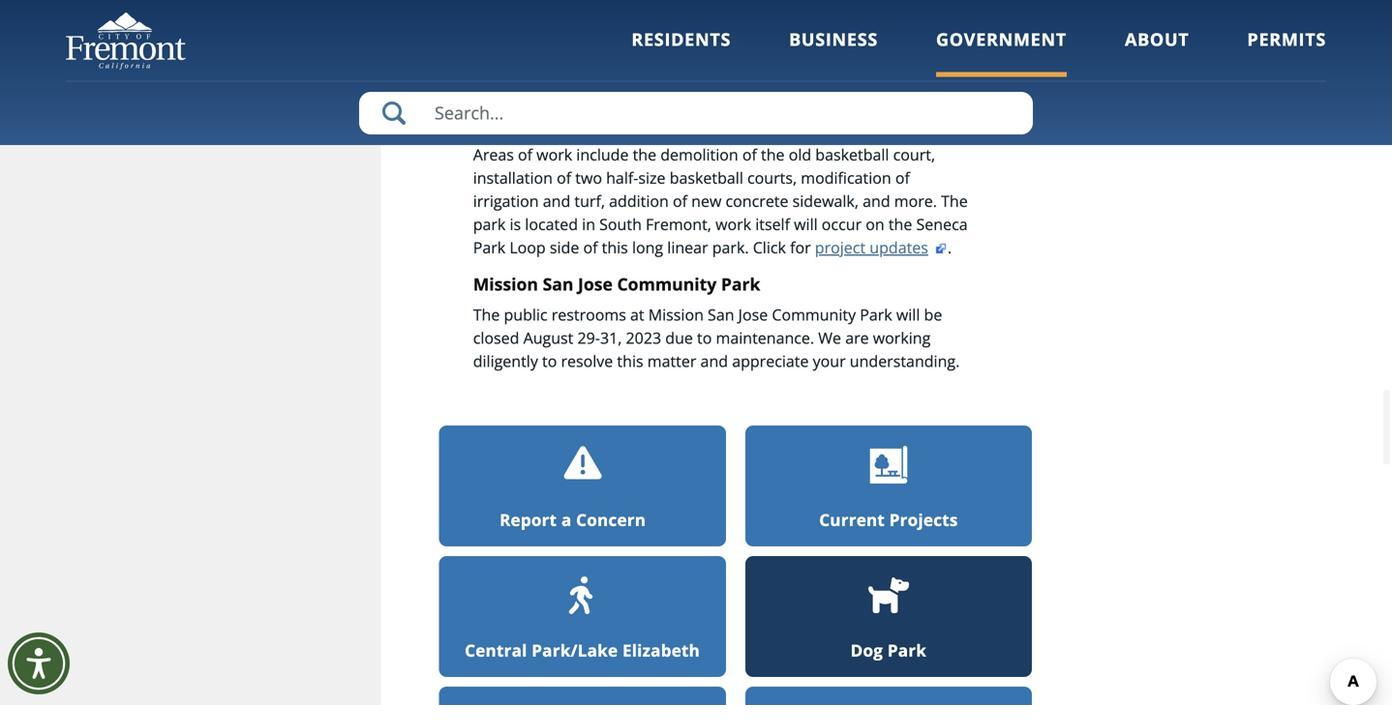 Task type: locate. For each thing, give the bounding box(es) containing it.
0 vertical spatial on
[[846, 98, 864, 119]]

0 horizontal spatial san
[[543, 273, 574, 296]]

the up "size"
[[633, 145, 657, 165]]

august inside mission san jose community park the public restrooms at mission san jose community park will be closed august 29-31, 2023 due to maintenance. we are working diligently to resolve this matter and appreciate your understanding.
[[523, 328, 574, 349]]

0 horizontal spatial be
[[723, 121, 742, 142]]

1 horizontal spatial work
[[716, 214, 752, 235]]

projects
[[890, 509, 958, 531]]

august down monday,
[[848, 121, 898, 142]]

0 vertical spatial basketball
[[816, 145, 889, 165]]

courts,
[[748, 168, 797, 189]]

closed up completed
[[736, 98, 782, 119]]

project updates link
[[815, 237, 948, 258]]

0 vertical spatial august
[[848, 121, 898, 142]]

parts
[[473, 98, 510, 119]]

south
[[600, 214, 642, 235]]

1 vertical spatial be
[[924, 305, 943, 325]]

this down south
[[602, 237, 628, 258]]

understanding.
[[850, 351, 960, 372]]

the up installation
[[534, 121, 560, 142]]

1 vertical spatial san
[[708, 305, 735, 325]]

dog image
[[869, 578, 909, 614]]

1 horizontal spatial rix
[[533, 98, 555, 119]]

0 horizontal spatial is
[[510, 214, 521, 235]]

starting
[[786, 98, 841, 119]]

current
[[819, 509, 885, 531]]

closed inside mission san jose community park the public restrooms at mission san jose community park will be closed august 29-31, 2023 due to maintenance. we are working diligently to resolve this matter and appreciate your understanding.
[[473, 328, 519, 349]]

work up installation
[[537, 145, 572, 165]]

0 vertical spatial jose
[[578, 273, 613, 296]]

government
[[936, 28, 1067, 51]]

itself
[[756, 214, 790, 235]]

of up courts,
[[743, 145, 757, 165]]

1 horizontal spatial and
[[701, 351, 728, 372]]

0 horizontal spatial project
[[564, 121, 615, 142]]

closed inside parts of rix neighborhood park was closed starting on monday, april 3, 2023. the project is expected to be completed by august 2023. areas of work include the demolition of the old basketball court, installation of two half-size basketball courts, modification of irrigation and turf, addition of new concrete sidewalk, and more. the park is located in south fremont, work itself will occur on the seneca park loop side of this long linear park. click for
[[736, 98, 782, 119]]

1 horizontal spatial the
[[534, 121, 560, 142]]

1 vertical spatial work
[[716, 214, 752, 235]]

business link
[[789, 28, 878, 77]]

this down 2023
[[617, 351, 644, 372]]

work up park.
[[716, 214, 752, 235]]

jose
[[578, 273, 613, 296], [739, 305, 768, 325]]

resolve
[[561, 351, 613, 372]]

0 vertical spatial project
[[564, 121, 615, 142]]

of
[[514, 98, 529, 119], [518, 145, 533, 165], [743, 145, 757, 165], [557, 168, 571, 189], [896, 168, 910, 189], [673, 191, 688, 212], [583, 237, 598, 258]]

0 horizontal spatial will
[[794, 214, 818, 235]]

project up include
[[564, 121, 615, 142]]

0 vertical spatial mission
[[473, 273, 538, 296]]

project
[[564, 121, 615, 142], [815, 237, 866, 258]]

and up located
[[543, 191, 571, 212]]

jose up restrooms
[[578, 273, 613, 296]]

1 horizontal spatial august
[[848, 121, 898, 142]]

0 vertical spatial be
[[723, 121, 742, 142]]

the
[[534, 121, 560, 142], [941, 191, 968, 212], [473, 305, 500, 325]]

person walking image
[[562, 576, 603, 616]]

is down irrigation
[[510, 214, 521, 235]]

is down 'neighborhood'
[[619, 121, 630, 142]]

2023. up areas
[[490, 121, 530, 142]]

0 vertical spatial is
[[619, 121, 630, 142]]

1 vertical spatial will
[[897, 305, 920, 325]]

central park/lake elizabeth
[[465, 640, 700, 662]]

0 vertical spatial closed
[[736, 98, 782, 119]]

0 horizontal spatial closed
[[473, 328, 519, 349]]

sidewalk,
[[793, 191, 859, 212]]

1 horizontal spatial project
[[815, 237, 866, 258]]

and down the 'modification'
[[863, 191, 891, 212]]

court,
[[893, 145, 936, 165]]

0 vertical spatial to
[[705, 121, 719, 142]]

exclamation point in triangle image
[[562, 445, 603, 486]]

more.
[[895, 191, 937, 212]]

1 horizontal spatial basketball
[[816, 145, 889, 165]]

1 horizontal spatial on
[[866, 214, 885, 235]]

dog park
[[851, 640, 927, 662]]

the up courts,
[[761, 145, 785, 165]]

rix down rix park
[[533, 98, 555, 119]]

mission
[[473, 273, 538, 296], [649, 305, 704, 325]]

this
[[602, 237, 628, 258], [617, 351, 644, 372]]

0 horizontal spatial work
[[537, 145, 572, 165]]

be inside mission san jose community park the public restrooms at mission san jose community park will be closed august 29-31, 2023 due to maintenance. we are working diligently to resolve this matter and appreciate your understanding.
[[924, 305, 943, 325]]

2 horizontal spatial the
[[941, 191, 968, 212]]

are
[[846, 328, 869, 349]]

on
[[846, 98, 864, 119], [866, 214, 885, 235]]

about link
[[1125, 28, 1190, 77]]

0 horizontal spatial 2023.
[[490, 121, 530, 142]]

to left resolve
[[542, 351, 557, 372]]

and
[[543, 191, 571, 212], [863, 191, 891, 212], [701, 351, 728, 372]]

1 vertical spatial project
[[815, 237, 866, 258]]

the up seneca
[[941, 191, 968, 212]]

mission up due
[[649, 305, 704, 325]]

loop
[[510, 237, 546, 258]]

located
[[525, 214, 578, 235]]

rix up the parts
[[473, 65, 502, 90]]

1 horizontal spatial 2023.
[[902, 121, 942, 142]]

on up 'project updates'
[[866, 214, 885, 235]]

side
[[550, 237, 579, 258]]

the up updates
[[889, 214, 913, 235]]

expected
[[634, 121, 701, 142]]

be up working
[[924, 305, 943, 325]]

of left two
[[557, 168, 571, 189]]

is
[[619, 121, 630, 142], [510, 214, 521, 235]]

2 vertical spatial to
[[542, 351, 557, 372]]

park up are at top
[[860, 305, 893, 325]]

community up we
[[772, 305, 856, 325]]

central park/lake elizabeth link
[[439, 557, 726, 678]]

park planning blueprint image
[[869, 445, 909, 486]]

report a concern link
[[439, 426, 726, 547]]

be inside parts of rix neighborhood park was closed starting on monday, april 3, 2023. the project is expected to be completed by august 2023. areas of work include the demolition of the old basketball court, installation of two half-size basketball courts, modification of irrigation and turf, addition of new concrete sidewalk, and more. the park is located in south fremont, work itself will occur on the seneca park loop side of this long linear park. click for
[[723, 121, 742, 142]]

be down was
[[723, 121, 742, 142]]

0 horizontal spatial on
[[846, 98, 864, 119]]

0 horizontal spatial basketball
[[670, 168, 744, 189]]

1 horizontal spatial community
[[772, 305, 856, 325]]

project down the occur
[[815, 237, 866, 258]]

san
[[543, 273, 574, 296], [708, 305, 735, 325]]

community
[[617, 273, 717, 296], [772, 305, 856, 325]]

april
[[935, 98, 968, 119]]

community down long
[[617, 273, 717, 296]]

2023.
[[490, 121, 530, 142], [902, 121, 942, 142]]

29-
[[578, 328, 600, 349]]

be
[[723, 121, 742, 142], [924, 305, 943, 325]]

3,
[[473, 121, 486, 142]]

dog park link
[[745, 557, 1032, 678]]

1 horizontal spatial be
[[924, 305, 943, 325]]

2023. up court, at the top right of the page
[[902, 121, 942, 142]]

residents link
[[632, 28, 731, 77]]

public
[[504, 305, 548, 325]]

1 vertical spatial on
[[866, 214, 885, 235]]

diligently
[[473, 351, 538, 372]]

the left public
[[473, 305, 500, 325]]

0 horizontal spatial rix
[[473, 65, 502, 90]]

modification
[[801, 168, 892, 189]]

current projects link
[[745, 426, 1032, 547]]

san down side
[[543, 273, 574, 296]]

of up fremont,
[[673, 191, 688, 212]]

on right starting
[[846, 98, 864, 119]]

basketball up the 'modification'
[[816, 145, 889, 165]]

august down public
[[523, 328, 574, 349]]

1 vertical spatial jose
[[739, 305, 768, 325]]

2023
[[626, 328, 662, 349]]

0 vertical spatial this
[[602, 237, 628, 258]]

of down court, at the top right of the page
[[896, 168, 910, 189]]

to right due
[[697, 328, 712, 349]]

0 vertical spatial the
[[534, 121, 560, 142]]

will up for
[[794, 214, 818, 235]]

will inside parts of rix neighborhood park was closed starting on monday, april 3, 2023. the project is expected to be completed by august 2023. areas of work include the demolition of the old basketball court, installation of two half-size basketball courts, modification of irrigation and turf, addition of new concrete sidewalk, and more. the park is located in south fremont, work itself will occur on the seneca park loop side of this long linear park. click for
[[794, 214, 818, 235]]

1 horizontal spatial mission
[[649, 305, 704, 325]]

a
[[562, 509, 572, 531]]

august
[[848, 121, 898, 142], [523, 328, 574, 349]]

rix
[[473, 65, 502, 90], [533, 98, 555, 119]]

1 vertical spatial closed
[[473, 328, 519, 349]]

basketball
[[816, 145, 889, 165], [670, 168, 744, 189]]

1 vertical spatial this
[[617, 351, 644, 372]]

1 horizontal spatial will
[[897, 305, 920, 325]]

include
[[576, 145, 629, 165]]

0 horizontal spatial the
[[473, 305, 500, 325]]

august inside parts of rix neighborhood park was closed starting on monday, april 3, 2023. the project is expected to be completed by august 2023. areas of work include the demolition of the old basketball court, installation of two half-size basketball courts, modification of irrigation and turf, addition of new concrete sidewalk, and more. the park is located in south fremont, work itself will occur on the seneca park loop side of this long linear park. click for
[[848, 121, 898, 142]]

1 vertical spatial community
[[772, 305, 856, 325]]

31,
[[600, 328, 622, 349]]

this inside mission san jose community park the public restrooms at mission san jose community park will be closed august 29-31, 2023 due to maintenance. we are working diligently to resolve this matter and appreciate your understanding.
[[617, 351, 644, 372]]

will up working
[[897, 305, 920, 325]]

project updates
[[815, 237, 929, 258]]

0 horizontal spatial august
[[523, 328, 574, 349]]

closed up diligently
[[473, 328, 519, 349]]

2 2023. from the left
[[902, 121, 942, 142]]

2 horizontal spatial the
[[889, 214, 913, 235]]

fremont,
[[646, 214, 712, 235]]

2 vertical spatial the
[[473, 305, 500, 325]]

1 horizontal spatial san
[[708, 305, 735, 325]]

jose up maintenance.
[[739, 305, 768, 325]]

1 vertical spatial august
[[523, 328, 574, 349]]

0 horizontal spatial community
[[617, 273, 717, 296]]

neighborhood
[[559, 98, 664, 119]]

and right matter
[[701, 351, 728, 372]]

parts of rix neighborhood park was closed starting on monday, april 3, 2023. the project is expected to be completed by august 2023. areas of work include the demolition of the old basketball court, installation of two half-size basketball courts, modification of irrigation and turf, addition of new concrete sidewalk, and more. the park is located in south fremont, work itself will occur on the seneca park loop side of this long linear park. click for
[[473, 98, 968, 258]]

1 vertical spatial rix
[[533, 98, 555, 119]]

san up maintenance.
[[708, 305, 735, 325]]

1 horizontal spatial closed
[[736, 98, 782, 119]]

mission up public
[[473, 273, 538, 296]]

due
[[666, 328, 693, 349]]

of down in
[[583, 237, 598, 258]]

to down was
[[705, 121, 719, 142]]

basketball up new
[[670, 168, 744, 189]]

work
[[537, 145, 572, 165], [716, 214, 752, 235]]

0 vertical spatial will
[[794, 214, 818, 235]]

areas
[[473, 145, 514, 165]]

by
[[827, 121, 844, 142]]

working
[[873, 328, 931, 349]]

closed
[[736, 98, 782, 119], [473, 328, 519, 349]]

seneca
[[917, 214, 968, 235]]



Task type: vqa. For each thing, say whether or not it's contained in the screenshot.
adult to the bottom
no



Task type: describe. For each thing, give the bounding box(es) containing it.
this inside parts of rix neighborhood park was closed starting on monday, april 3, 2023. the project is expected to be completed by august 2023. areas of work include the demolition of the old basketball court, installation of two half-size basketball courts, modification of irrigation and turf, addition of new concrete sidewalk, and more. the park is located in south fremont, work itself will occur on the seneca park loop side of this long linear park. click for
[[602, 237, 628, 258]]

was
[[704, 98, 732, 119]]

appreciate
[[732, 351, 809, 372]]

1 vertical spatial is
[[510, 214, 521, 235]]

central
[[465, 640, 527, 662]]

old
[[789, 145, 812, 165]]

dog
[[851, 640, 883, 662]]

park down 'park'
[[473, 237, 506, 258]]

of right the parts
[[514, 98, 529, 119]]

two
[[575, 168, 602, 189]]

new
[[692, 191, 722, 212]]

park up the parts
[[507, 65, 550, 90]]

about
[[1125, 28, 1190, 51]]

matter
[[648, 351, 697, 372]]

park down park.
[[721, 273, 761, 296]]

restrooms
[[552, 305, 626, 325]]

permits
[[1248, 28, 1327, 51]]

occur
[[822, 214, 862, 235]]

rix park
[[473, 65, 550, 90]]

permits link
[[1248, 28, 1327, 77]]

and inside mission san jose community park the public restrooms at mission san jose community park will be closed august 29-31, 2023 due to maintenance. we are working diligently to resolve this matter and appreciate your understanding.
[[701, 351, 728, 372]]

for
[[790, 237, 811, 258]]

park/lake
[[532, 640, 618, 662]]

rix inside parts of rix neighborhood park was closed starting on monday, april 3, 2023. the project is expected to be completed by august 2023. areas of work include the demolition of the old basketball court, installation of two half-size basketball courts, modification of irrigation and turf, addition of new concrete sidewalk, and more. the park is located in south fremont, work itself will occur on the seneca park loop side of this long linear park. click for
[[533, 98, 555, 119]]

size
[[639, 168, 666, 189]]

concrete
[[726, 191, 789, 212]]

business
[[789, 28, 878, 51]]

0 horizontal spatial jose
[[578, 273, 613, 296]]

1 vertical spatial to
[[697, 328, 712, 349]]

park
[[473, 214, 506, 235]]

0 vertical spatial san
[[543, 273, 574, 296]]

0 horizontal spatial and
[[543, 191, 571, 212]]

0 horizontal spatial mission
[[473, 273, 538, 296]]

report a concern
[[500, 509, 646, 531]]

.
[[948, 237, 952, 258]]

long
[[632, 237, 663, 258]]

turf,
[[575, 191, 605, 212]]

addition
[[609, 191, 669, 212]]

1 vertical spatial mission
[[649, 305, 704, 325]]

of up installation
[[518, 145, 533, 165]]

we
[[819, 328, 842, 349]]

completed
[[746, 121, 823, 142]]

monday,
[[868, 98, 931, 119]]

click
[[753, 237, 786, 258]]

current projects
[[819, 509, 958, 531]]

elizabeth
[[623, 640, 700, 662]]

1 horizontal spatial is
[[619, 121, 630, 142]]

the inside mission san jose community park the public restrooms at mission san jose community park will be closed august 29-31, 2023 due to maintenance. we are working diligently to resolve this matter and appreciate your understanding.
[[473, 305, 500, 325]]

to inside parts of rix neighborhood park was closed starting on monday, april 3, 2023. the project is expected to be completed by august 2023. areas of work include the demolition of the old basketball court, installation of two half-size basketball courts, modification of irrigation and turf, addition of new concrete sidewalk, and more. the park is located in south fremont, work itself will occur on the seneca park loop side of this long linear park. click for
[[705, 121, 719, 142]]

0 vertical spatial work
[[537, 145, 572, 165]]

park right dog
[[888, 640, 927, 662]]

demolition
[[661, 145, 739, 165]]

residents
[[632, 28, 731, 51]]

will inside mission san jose community park the public restrooms at mission san jose community park will be closed august 29-31, 2023 due to maintenance. we are working diligently to resolve this matter and appreciate your understanding.
[[897, 305, 920, 325]]

project inside parts of rix neighborhood park was closed starting on monday, april 3, 2023. the project is expected to be completed by august 2023. areas of work include the demolition of the old basketball court, installation of two half-size basketball courts, modification of irrigation and turf, addition of new concrete sidewalk, and more. the park is located in south fremont, work itself will occur on the seneca park loop side of this long linear park. click for
[[564, 121, 615, 142]]

half-
[[606, 168, 639, 189]]

1 vertical spatial basketball
[[670, 168, 744, 189]]

1 horizontal spatial jose
[[739, 305, 768, 325]]

Search text field
[[359, 92, 1033, 135]]

mission san jose community park the public restrooms at mission san jose community park will be closed august 29-31, 2023 due to maintenance. we are working diligently to resolve this matter and appreciate your understanding.
[[473, 273, 960, 372]]

linear
[[667, 237, 708, 258]]

maintenance.
[[716, 328, 815, 349]]

at
[[630, 305, 645, 325]]

park.
[[712, 237, 749, 258]]

0 vertical spatial community
[[617, 273, 717, 296]]

report
[[500, 509, 557, 531]]

0 horizontal spatial the
[[633, 145, 657, 165]]

1 2023. from the left
[[490, 121, 530, 142]]

updates
[[870, 237, 929, 258]]

government link
[[936, 28, 1067, 77]]

2 horizontal spatial and
[[863, 191, 891, 212]]

park up expected
[[668, 98, 700, 119]]

0 vertical spatial rix
[[473, 65, 502, 90]]

irrigation
[[473, 191, 539, 212]]

installation
[[473, 168, 553, 189]]

your
[[813, 351, 846, 372]]

1 horizontal spatial the
[[761, 145, 785, 165]]

in
[[582, 214, 596, 235]]

concern
[[576, 509, 646, 531]]

1 vertical spatial the
[[941, 191, 968, 212]]



